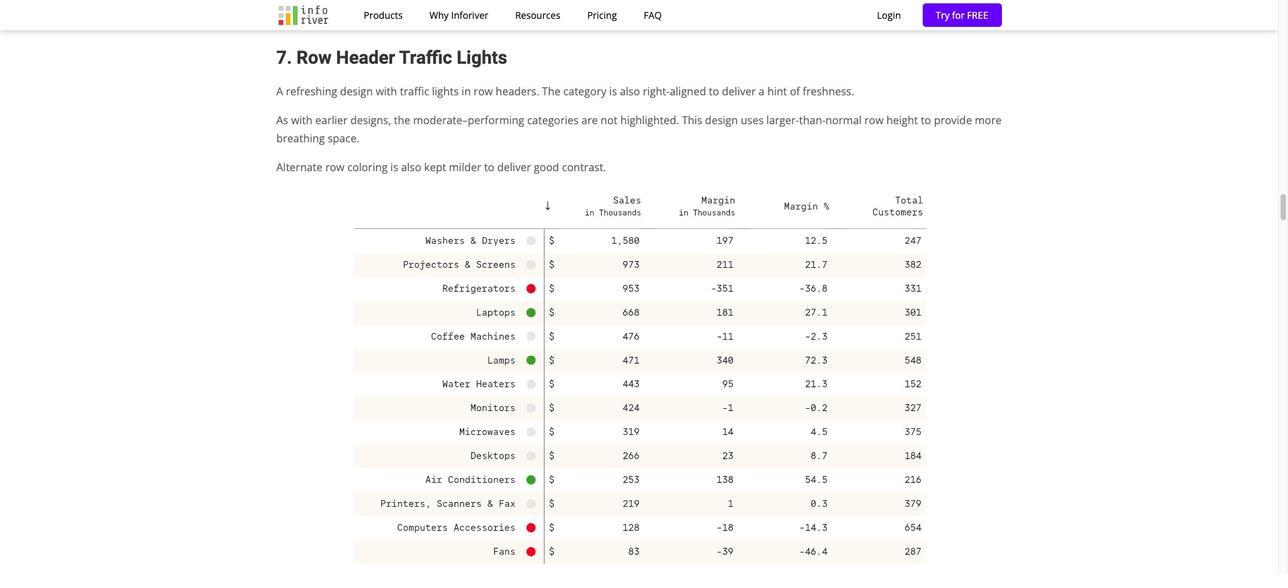 Task type: locate. For each thing, give the bounding box(es) containing it.
also
[[620, 84, 640, 99], [401, 160, 421, 175]]

2 vertical spatial to
[[484, 160, 495, 175]]

right-
[[643, 84, 670, 99]]

is right category
[[609, 84, 617, 99]]

is right coloring in the top of the page
[[390, 160, 398, 175]]

row left the height on the right top of page
[[865, 113, 884, 128]]

traffic
[[399, 47, 452, 69]]

7.
[[276, 47, 292, 69]]

as
[[276, 113, 288, 128]]

1 vertical spatial to
[[921, 113, 931, 128]]

design up designs, in the left of the page
[[340, 84, 373, 99]]

design
[[340, 84, 373, 99], [705, 113, 738, 128]]

1 vertical spatial 30 elegant table/matrix designs in microsoft power bi image
[[347, 190, 931, 570]]

1 horizontal spatial is
[[609, 84, 617, 99]]

the
[[542, 84, 561, 99]]

1 vertical spatial is
[[390, 160, 398, 175]]

a refreshing design with traffic lights in row headers. the category is also right-aligned to deliver a hint of freshness.
[[276, 84, 854, 99]]

with inside as with earlier designs, the moderate–performing categories are not highlighted. this design uses larger-than-normal row height to provide more breathing space.
[[291, 113, 313, 128]]

1 vertical spatial with
[[291, 113, 313, 128]]

0 horizontal spatial to
[[484, 160, 495, 175]]

1 horizontal spatial row
[[474, 84, 493, 99]]

0 vertical spatial row
[[474, 84, 493, 99]]

2 horizontal spatial to
[[921, 113, 931, 128]]

1 vertical spatial also
[[401, 160, 421, 175]]

design right this
[[705, 113, 738, 128]]

in
[[462, 84, 471, 99]]

2 horizontal spatial row
[[865, 113, 884, 128]]

also left right-
[[620, 84, 640, 99]]

larger-
[[766, 113, 799, 128]]

also left kept
[[401, 160, 421, 175]]

a
[[759, 84, 765, 99]]

7. row header traffic lights
[[276, 47, 507, 69]]

0 vertical spatial design
[[340, 84, 373, 99]]

for
[[952, 8, 965, 21]]

with
[[376, 84, 397, 99], [291, 113, 313, 128]]

0 horizontal spatial is
[[390, 160, 398, 175]]

with left traffic
[[376, 84, 397, 99]]

earlier
[[315, 113, 348, 128]]

to right aligned
[[709, 84, 719, 99]]

1 vertical spatial row
[[865, 113, 884, 128]]

row down the space.
[[325, 160, 345, 175]]

try
[[936, 8, 950, 21]]

aligned
[[670, 84, 706, 99]]

0 vertical spatial 30 elegant table/matrix designs in microsoft power bi image
[[347, 0, 931, 18]]

alternate row coloring is also kept milder to deliver good contrast.
[[276, 160, 606, 175]]

category
[[563, 84, 606, 99]]

2 30 elegant table/matrix designs in microsoft power bi image from the top
[[347, 190, 931, 570]]

lights
[[457, 47, 507, 69]]

to right the height on the right top of page
[[921, 113, 931, 128]]

with up the breathing
[[291, 113, 313, 128]]

1 horizontal spatial with
[[376, 84, 397, 99]]

designs,
[[350, 113, 391, 128]]

coloring
[[347, 160, 388, 175]]

to right milder
[[484, 160, 495, 175]]

row right in
[[474, 84, 493, 99]]

0 vertical spatial to
[[709, 84, 719, 99]]

faq
[[644, 8, 662, 21]]

why inforiver link
[[423, 4, 495, 26]]

contrast.
[[562, 160, 606, 175]]

pricing
[[587, 8, 617, 21]]

1 horizontal spatial deliver
[[722, 84, 756, 99]]

alternate
[[276, 160, 323, 175]]

0 horizontal spatial with
[[291, 113, 313, 128]]

login
[[877, 8, 901, 21]]

1 vertical spatial design
[[705, 113, 738, 128]]

30 elegant table/matrix designs in microsoft power bi image
[[347, 0, 931, 18], [347, 190, 931, 570]]

2 vertical spatial row
[[325, 160, 345, 175]]

milder
[[449, 160, 481, 175]]

provide
[[934, 113, 972, 128]]

0 vertical spatial also
[[620, 84, 640, 99]]

1 horizontal spatial design
[[705, 113, 738, 128]]

row
[[474, 84, 493, 99], [865, 113, 884, 128], [325, 160, 345, 175]]

0 vertical spatial is
[[609, 84, 617, 99]]

deliver left the a
[[722, 84, 756, 99]]

0 vertical spatial deliver
[[722, 84, 756, 99]]

to
[[709, 84, 719, 99], [921, 113, 931, 128], [484, 160, 495, 175]]

as with earlier designs, the moderate–performing categories are not highlighted. this design uses larger-than-normal row height to provide more breathing space.
[[276, 113, 1002, 146]]

row
[[297, 47, 332, 69]]

is
[[609, 84, 617, 99], [390, 160, 398, 175]]

deliver left 'good'
[[497, 160, 531, 175]]

0 horizontal spatial also
[[401, 160, 421, 175]]

inforiver image
[[276, 2, 330, 29]]

to inside as with earlier designs, the moderate–performing categories are not highlighted. this design uses larger-than-normal row height to provide more breathing space.
[[921, 113, 931, 128]]

resources
[[515, 8, 560, 21]]

deliver
[[722, 84, 756, 99], [497, 160, 531, 175]]

0 horizontal spatial deliver
[[497, 160, 531, 175]]



Task type: vqa. For each thing, say whether or not it's contained in the screenshot.
use
no



Task type: describe. For each thing, give the bounding box(es) containing it.
why inforiver
[[430, 8, 488, 21]]

of
[[790, 84, 800, 99]]

space.
[[328, 131, 359, 146]]

good
[[534, 160, 559, 175]]

row inside as with earlier designs, the moderate–performing categories are not highlighted. this design uses larger-than-normal row height to provide more breathing space.
[[865, 113, 884, 128]]

highlighted.
[[620, 113, 679, 128]]

refreshing
[[286, 84, 337, 99]]

free
[[967, 8, 988, 21]]

1 vertical spatial deliver
[[497, 160, 531, 175]]

headers.
[[496, 84, 539, 99]]

login link
[[877, 7, 901, 23]]

lights
[[432, 84, 459, 99]]

0 horizontal spatial row
[[325, 160, 345, 175]]

1 horizontal spatial to
[[709, 84, 719, 99]]

inforiver
[[451, 8, 488, 21]]

1 horizontal spatial also
[[620, 84, 640, 99]]

not
[[601, 113, 618, 128]]

faq button
[[637, 4, 669, 26]]

0 vertical spatial with
[[376, 84, 397, 99]]

moderate–performing
[[413, 113, 524, 128]]

are
[[582, 113, 598, 128]]

height
[[887, 113, 918, 128]]

a
[[276, 84, 283, 99]]

hint
[[767, 84, 787, 99]]

header
[[336, 47, 395, 69]]

try for free
[[936, 8, 988, 21]]

products
[[364, 8, 403, 21]]

breathing
[[276, 131, 325, 146]]

this
[[682, 113, 702, 128]]

pricing button
[[581, 4, 624, 26]]

freshness.
[[803, 84, 854, 99]]

resources button
[[509, 4, 567, 26]]

categories
[[527, 113, 579, 128]]

more
[[975, 113, 1002, 128]]

products button
[[357, 4, 409, 26]]

than-
[[799, 113, 826, 128]]

uses
[[741, 113, 764, 128]]

the
[[394, 113, 410, 128]]

0 horizontal spatial design
[[340, 84, 373, 99]]

normal
[[826, 113, 862, 128]]

kept
[[424, 160, 446, 175]]

design inside as with earlier designs, the moderate–performing categories are not highlighted. this design uses larger-than-normal row height to provide more breathing space.
[[705, 113, 738, 128]]

try for free link
[[923, 4, 1002, 27]]

why
[[430, 8, 449, 21]]

traffic
[[400, 84, 429, 99]]

1 30 elegant table/matrix designs in microsoft power bi image from the top
[[347, 0, 931, 18]]



